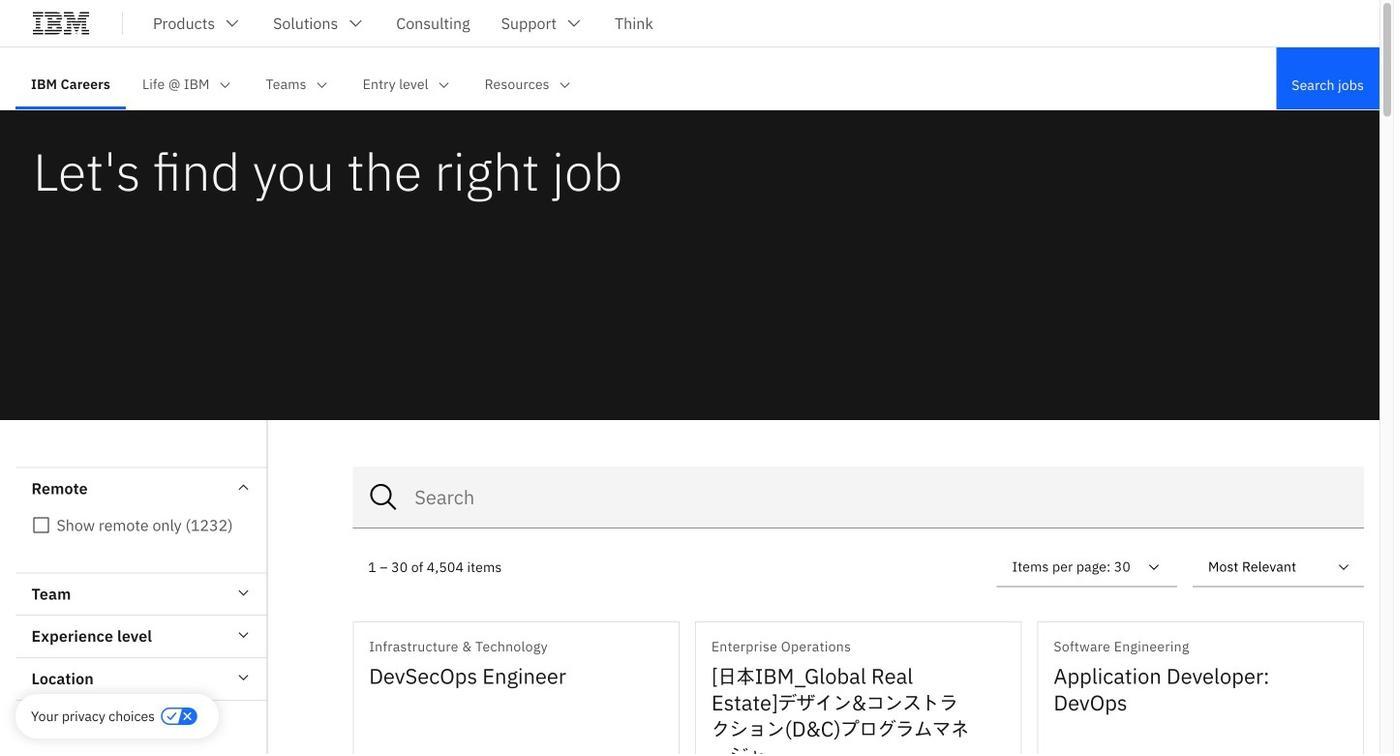 Task type: locate. For each thing, give the bounding box(es) containing it.
your privacy choices element
[[31, 706, 155, 727]]



Task type: vqa. For each thing, say whether or not it's contained in the screenshot.
1st Filter by typing text box from the bottom of the page
no



